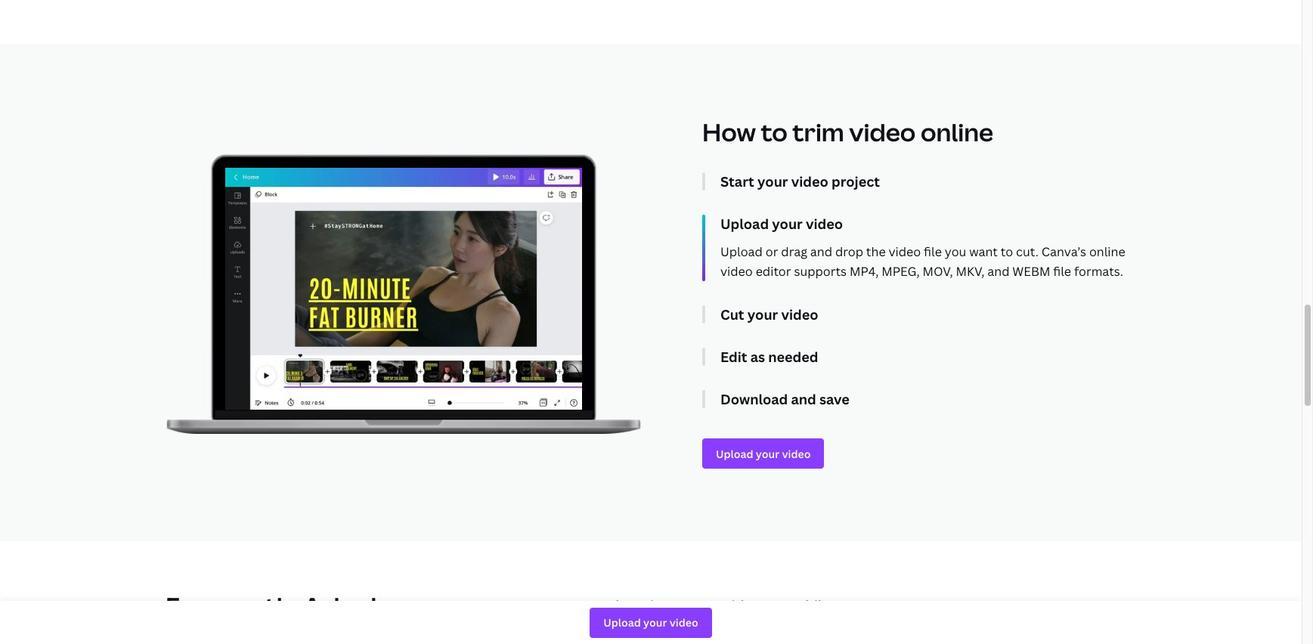 Task type: vqa. For each thing, say whether or not it's contained in the screenshot.
the leftmost How
yes



Task type: describe. For each thing, give the bounding box(es) containing it.
upload your video
[[721, 215, 843, 233]]

mobile?
[[784, 597, 837, 615]]

cut your video button
[[721, 306, 1137, 324]]

asked
[[303, 590, 377, 623]]

video up mpeg,
[[889, 244, 921, 260]]

to inside upload or drag and drop the video file you want to cut. canva's online video editor supports mp4, mpeg, mov, mkv, and webm file formats.
[[1001, 244, 1014, 260]]

0 horizontal spatial online
[[921, 116, 994, 149]]

drag
[[782, 244, 808, 260]]

project
[[832, 173, 880, 191]]

edit as needed button
[[721, 348, 1137, 366]]

video up the drop
[[806, 215, 843, 233]]

webm
[[1013, 263, 1051, 280]]

your for cut
[[748, 306, 779, 324]]

frequently
[[166, 590, 298, 623]]

needed
[[769, 348, 819, 366]]

upload your video button
[[721, 215, 1137, 233]]

supports
[[794, 263, 847, 280]]

trim inside dropdown button
[[639, 597, 667, 615]]

mov,
[[923, 263, 953, 280]]

upload for upload your video
[[721, 215, 769, 233]]

canva's
[[1042, 244, 1087, 260]]

edit
[[721, 348, 748, 366]]

how for how do i trim or cut a video on mobile?
[[578, 597, 608, 615]]

download and save
[[721, 391, 850, 409]]

1 vertical spatial and
[[988, 263, 1010, 280]]

on
[[764, 597, 781, 615]]

video up needed
[[782, 306, 819, 324]]

cut
[[688, 597, 710, 615]]

questions
[[166, 622, 288, 644]]

a
[[713, 597, 721, 615]]

upload for upload or drag and drop the video file you want to cut. canva's online video editor supports mp4, mpeg, mov, mkv, and webm file formats.
[[721, 244, 763, 260]]

upload or drag and drop the video file you want to cut. canva's online video editor supports mp4, mpeg, mov, mkv, and webm file formats.
[[721, 244, 1126, 280]]

video inside dropdown button
[[724, 597, 761, 615]]

do
[[611, 597, 628, 615]]

as
[[751, 348, 765, 366]]

your for upload
[[772, 215, 803, 233]]

or inside how do i trim or cut a video on mobile? dropdown button
[[670, 597, 685, 615]]

video left editor
[[721, 263, 753, 280]]

video up project
[[850, 116, 916, 149]]

0 vertical spatial and
[[811, 244, 833, 260]]

1 horizontal spatial file
[[1054, 263, 1072, 280]]

frequently asked questions
[[166, 590, 377, 644]]

cut
[[721, 306, 745, 324]]



Task type: locate. For each thing, give the bounding box(es) containing it.
online inside upload or drag and drop the video file you want to cut. canva's online video editor supports mp4, mpeg, mov, mkv, and webm file formats.
[[1090, 244, 1126, 260]]

your for start
[[758, 173, 789, 191]]

how inside dropdown button
[[578, 597, 608, 615]]

1 vertical spatial online
[[1090, 244, 1126, 260]]

to up start your video project
[[761, 116, 788, 149]]

i
[[631, 597, 636, 615]]

start your video project
[[721, 173, 880, 191]]

and
[[811, 244, 833, 260], [988, 263, 1010, 280], [791, 391, 817, 409]]

your right start
[[758, 173, 789, 191]]

mpeg,
[[882, 263, 920, 280]]

video
[[850, 116, 916, 149], [792, 173, 829, 191], [806, 215, 843, 233], [889, 244, 921, 260], [721, 263, 753, 280], [782, 306, 819, 324], [724, 597, 761, 615]]

0 horizontal spatial trim
[[639, 597, 667, 615]]

1 horizontal spatial or
[[766, 244, 779, 260]]

2 upload from the top
[[721, 244, 763, 260]]

the
[[867, 244, 886, 260]]

to left cut.
[[1001, 244, 1014, 260]]

upload up editor
[[721, 244, 763, 260]]

1 vertical spatial upload
[[721, 244, 763, 260]]

trim right "i"
[[639, 597, 667, 615]]

how to trim video online
[[703, 116, 994, 149]]

or up editor
[[766, 244, 779, 260]]

how do i trim or cut a video on mobile? button
[[578, 579, 1137, 633]]

1 vertical spatial file
[[1054, 263, 1072, 280]]

1 vertical spatial or
[[670, 597, 685, 615]]

drop
[[836, 244, 864, 260]]

file up mov,
[[924, 244, 942, 260]]

0 horizontal spatial how
[[578, 597, 608, 615]]

1 horizontal spatial to
[[1001, 244, 1014, 260]]

1 vertical spatial how
[[578, 597, 608, 615]]

0 vertical spatial upload
[[721, 215, 769, 233]]

mkv,
[[956, 263, 985, 280]]

to
[[761, 116, 788, 149], [1001, 244, 1014, 260]]

0 horizontal spatial to
[[761, 116, 788, 149]]

file down canva's
[[1054, 263, 1072, 280]]

upload down start
[[721, 215, 769, 233]]

video right a
[[724, 597, 761, 615]]

online up "formats."
[[1090, 244, 1126, 260]]

0 vertical spatial trim
[[793, 116, 845, 149]]

your right cut
[[748, 306, 779, 324]]

download
[[721, 391, 788, 409]]

1 vertical spatial your
[[772, 215, 803, 233]]

1 horizontal spatial online
[[1090, 244, 1126, 260]]

formats.
[[1075, 263, 1124, 280]]

save
[[820, 391, 850, 409]]

or left cut
[[670, 597, 685, 615]]

0 horizontal spatial file
[[924, 244, 942, 260]]

0 vertical spatial or
[[766, 244, 779, 260]]

download and save button
[[721, 391, 1137, 409]]

0 vertical spatial to
[[761, 116, 788, 149]]

0 horizontal spatial or
[[670, 597, 685, 615]]

start your video project button
[[721, 173, 1137, 191]]

or inside upload or drag and drop the video file you want to cut. canva's online video editor supports mp4, mpeg, mov, mkv, and webm file formats.
[[766, 244, 779, 260]]

1 upload from the top
[[721, 215, 769, 233]]

your
[[758, 173, 789, 191], [772, 215, 803, 233], [748, 306, 779, 324]]

and down want
[[988, 263, 1010, 280]]

or
[[766, 244, 779, 260], [670, 597, 685, 615]]

how for how to trim video online
[[703, 116, 756, 149]]

online
[[921, 116, 994, 149], [1090, 244, 1126, 260]]

0 vertical spatial online
[[921, 116, 994, 149]]

online up start your video project dropdown button
[[921, 116, 994, 149]]

how
[[703, 116, 756, 149], [578, 597, 608, 615]]

0 vertical spatial your
[[758, 173, 789, 191]]

you
[[945, 244, 967, 260]]

2 vertical spatial your
[[748, 306, 779, 324]]

trim
[[793, 116, 845, 149], [639, 597, 667, 615]]

editor
[[756, 263, 792, 280]]

trim up start your video project
[[793, 116, 845, 149]]

1 horizontal spatial trim
[[793, 116, 845, 149]]

file
[[924, 244, 942, 260], [1054, 263, 1072, 280]]

cut your video
[[721, 306, 819, 324]]

edit as needed
[[721, 348, 819, 366]]

and up supports
[[811, 244, 833, 260]]

cut.
[[1017, 244, 1039, 260]]

mp4,
[[850, 263, 879, 280]]

upload inside upload or drag and drop the video file you want to cut. canva's online video editor supports mp4, mpeg, mov, mkv, and webm file formats.
[[721, 244, 763, 260]]

how left do at left
[[578, 597, 608, 615]]

upload
[[721, 215, 769, 233], [721, 244, 763, 260]]

want
[[970, 244, 998, 260]]

1 vertical spatial to
[[1001, 244, 1014, 260]]

1 horizontal spatial how
[[703, 116, 756, 149]]

and left the save
[[791, 391, 817, 409]]

0 vertical spatial file
[[924, 244, 942, 260]]

how do i trim or cut a video on mobile?
[[578, 597, 837, 615]]

start
[[721, 173, 755, 191]]

video left project
[[792, 173, 829, 191]]

your up the drag
[[772, 215, 803, 233]]

how to cut a video online image
[[225, 167, 583, 410]]

2 vertical spatial and
[[791, 391, 817, 409]]

0 vertical spatial how
[[703, 116, 756, 149]]

1 vertical spatial trim
[[639, 597, 667, 615]]

how up start
[[703, 116, 756, 149]]



